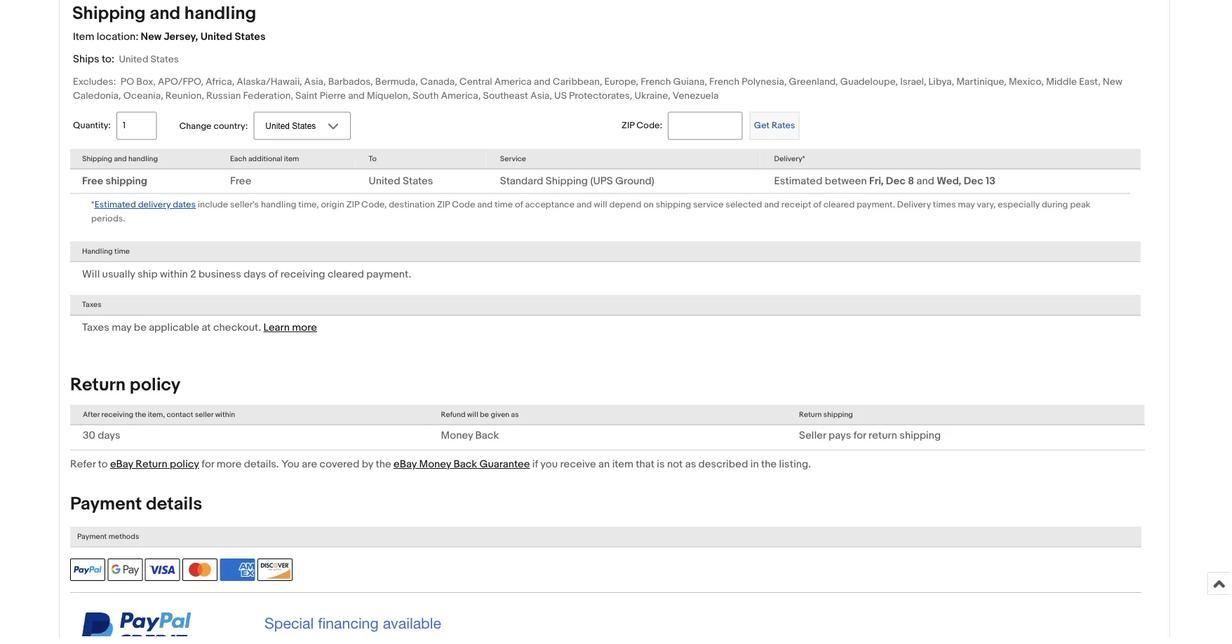 Task type: describe. For each thing, give the bounding box(es) containing it.
united inside ships to: united states
[[119, 53, 148, 65]]

Quantity: text field
[[116, 112, 157, 140]]

0 vertical spatial item
[[284, 154, 299, 163]]

1 horizontal spatial as
[[685, 459, 696, 471]]

venezuela
[[673, 90, 719, 102]]

1 horizontal spatial united
[[200, 30, 232, 43]]

)
[[652, 175, 655, 188]]

southeast
[[483, 90, 528, 102]]

handling time
[[82, 247, 130, 256]]

federation,
[[243, 90, 293, 102]]

2 french from the left
[[710, 76, 740, 88]]

excludes:
[[73, 76, 116, 88]]

on
[[644, 200, 654, 211]]

caledonia,
[[73, 90, 121, 102]]

1 vertical spatial within
[[215, 410, 235, 420]]

jersey,
[[164, 30, 198, 43]]

destination
[[389, 200, 435, 211]]

seller pays for return shipping
[[799, 430, 941, 443]]

wed,
[[937, 175, 962, 188]]

available
[[383, 615, 441, 633]]

american express image
[[220, 559, 255, 582]]

peak
[[1071, 200, 1091, 211]]

depend
[[610, 200, 642, 211]]

america
[[495, 76, 532, 88]]

origin
[[321, 200, 345, 211]]

1 horizontal spatial estimated
[[774, 175, 823, 188]]

0 vertical spatial asia,
[[304, 76, 326, 88]]

0 horizontal spatial of
[[269, 268, 278, 281]]

po
[[121, 76, 134, 88]]

acceptance
[[525, 200, 575, 211]]

that
[[636, 459, 655, 471]]

0 horizontal spatial more
[[217, 459, 242, 471]]

you
[[541, 459, 558, 471]]

1 vertical spatial will
[[467, 410, 478, 420]]

1 vertical spatial policy
[[170, 459, 199, 471]]

include
[[198, 200, 228, 211]]

listing.
[[779, 459, 811, 471]]

vary,
[[977, 200, 996, 211]]

money back
[[441, 430, 499, 443]]

0 vertical spatial states
[[235, 30, 266, 43]]

ship
[[138, 268, 158, 281]]

each additional item
[[230, 154, 299, 163]]

america,
[[441, 90, 481, 102]]

1 horizontal spatial zip
[[437, 200, 450, 211]]

and right america
[[534, 76, 551, 88]]

africa,
[[206, 76, 235, 88]]

new inside po box, apo/fpo, africa, alaska/hawaii, asia, barbados, bermuda, canada, central america and caribbean, europe, french guiana, french polynesia, greenland, guadeloupe, israel, libya, martinique, mexico, middle east, new caledonia, oceania, reunion, russian federation, saint pierre and miquelon, south america, southeast asia, us protectorates, ukraine, venezuela
[[1103, 76, 1123, 88]]

1 horizontal spatial for
[[854, 430, 867, 443]]

2 dec from the left
[[964, 175, 984, 188]]

greenland,
[[789, 76, 838, 88]]

0 horizontal spatial new
[[141, 30, 162, 43]]

2
[[190, 268, 196, 281]]

taxes for taxes
[[82, 301, 102, 310]]

cleared inside include seller's handling time, origin zip code, destination zip code and time of acceptance and will depend on shipping service selected and receipt of cleared payment. delivery times may vary, especially during peak periods.
[[824, 200, 855, 211]]

free for free
[[230, 175, 252, 188]]

states inside ships to: united states
[[151, 53, 179, 65]]

is
[[657, 459, 665, 471]]

guarantee
[[480, 459, 530, 471]]

0 vertical spatial more
[[292, 322, 317, 334]]

0 vertical spatial days
[[244, 268, 266, 281]]

time,
[[298, 200, 319, 211]]

given
[[491, 410, 510, 420]]

libya,
[[929, 76, 955, 88]]

details
[[146, 494, 202, 516]]

pays
[[829, 430, 851, 443]]

box,
[[136, 76, 156, 88]]

return for return shipping
[[799, 410, 822, 420]]

return
[[869, 430, 898, 443]]

an
[[599, 459, 610, 471]]

0 horizontal spatial time
[[114, 247, 130, 256]]

service
[[500, 154, 526, 163]]

not
[[667, 459, 683, 471]]

special financing available
[[265, 615, 441, 633]]

reunion,
[[165, 90, 204, 102]]

ebay return policy link
[[110, 459, 199, 471]]

especially
[[998, 200, 1040, 211]]

2 horizontal spatial the
[[761, 459, 777, 471]]

1 vertical spatial back
[[454, 459, 477, 471]]

additional
[[248, 154, 282, 163]]

get rates
[[754, 120, 795, 131]]

code
[[452, 200, 475, 211]]

handling inside include seller's handling time, origin zip code, destination zip code and time of acceptance and will depend on shipping service selected and receipt of cleared payment. delivery times may vary, especially during peak periods.
[[261, 200, 296, 211]]

rates
[[772, 120, 795, 131]]

to
[[369, 154, 377, 163]]

30 days
[[83, 430, 120, 443]]

include seller's handling time, origin zip code, destination zip code and time of acceptance and will depend on shipping service selected and receipt of cleared payment. delivery times may vary, especially during peak periods.
[[91, 200, 1091, 225]]

1 vertical spatial estimated
[[94, 200, 136, 211]]

handling for return policy
[[184, 2, 256, 24]]

mexico,
[[1009, 76, 1044, 88]]

1 vertical spatial may
[[112, 322, 131, 334]]

special
[[265, 615, 314, 633]]

google pay image
[[108, 559, 143, 582]]

visa image
[[145, 559, 180, 582]]

1 vertical spatial cleared
[[328, 268, 364, 281]]

south
[[413, 90, 439, 102]]

payment details
[[70, 494, 202, 516]]

1 horizontal spatial the
[[376, 459, 391, 471]]

taxes for taxes may be applicable at checkout. learn more
[[82, 322, 109, 334]]

delivery
[[138, 200, 171, 211]]

0 horizontal spatial zip
[[347, 200, 359, 211]]

handling
[[82, 247, 113, 256]]

contact
[[167, 410, 193, 420]]

country:
[[214, 121, 248, 132]]

2 vertical spatial states
[[403, 175, 433, 188]]

to:
[[102, 53, 114, 65]]

0 horizontal spatial within
[[160, 268, 188, 281]]

1 horizontal spatial asia,
[[531, 90, 552, 102]]

israel,
[[901, 76, 927, 88]]

item
[[73, 30, 94, 43]]

barbados,
[[328, 76, 373, 88]]

be for may
[[134, 322, 147, 334]]

and right code
[[477, 200, 493, 211]]

bermuda,
[[375, 76, 418, 88]]

1 dec from the left
[[886, 175, 906, 188]]

may inside include seller's handling time, origin zip code, destination zip code and time of acceptance and will depend on shipping service selected and receipt of cleared payment. delivery times may vary, especially during peak periods.
[[958, 200, 975, 211]]

and down standard shipping (ups ground )
[[577, 200, 592, 211]]

0 horizontal spatial receiving
[[101, 410, 133, 420]]

payment. inside include seller's handling time, origin zip code, destination zip code and time of acceptance and will depend on shipping service selected and receipt of cleared payment. delivery times may vary, especially during peak periods.
[[857, 200, 895, 211]]

if
[[533, 459, 538, 471]]

fri,
[[870, 175, 884, 188]]

refer to ebay return policy for more details. you are covered by the ebay money back guarantee if you receive an item that is not as described in the listing.
[[70, 459, 811, 471]]

learn more link
[[264, 322, 317, 334]]

estimated delivery dates link
[[94, 198, 196, 211]]

quantity:
[[73, 120, 111, 131]]



Task type: locate. For each thing, give the bounding box(es) containing it.
as right given
[[511, 410, 519, 420]]

1 horizontal spatial free
[[230, 175, 252, 188]]

1 vertical spatial receiving
[[101, 410, 133, 420]]

payment for payment methods
[[77, 533, 107, 542]]

standard
[[500, 175, 544, 188]]

states down item location: new jersey, united states
[[151, 53, 179, 65]]

ebay right to
[[110, 459, 133, 471]]

1 horizontal spatial new
[[1103, 76, 1123, 88]]

1 vertical spatial taxes
[[82, 322, 109, 334]]

0 vertical spatial cleared
[[824, 200, 855, 211]]

states up alaska/hawaii,
[[235, 30, 266, 43]]

2 vertical spatial shipping
[[546, 175, 588, 188]]

0 vertical spatial return
[[70, 375, 126, 396]]

ebay right by
[[394, 459, 417, 471]]

will inside include seller's handling time, origin zip code, destination zip code and time of acceptance and will depend on shipping service selected and receipt of cleared payment. delivery times may vary, especially during peak periods.
[[594, 200, 608, 211]]

asia,
[[304, 76, 326, 88], [531, 90, 552, 102]]

payment up payment methods
[[70, 494, 142, 516]]

may
[[958, 200, 975, 211], [112, 322, 131, 334]]

for
[[854, 430, 867, 443], [202, 459, 214, 471]]

0 horizontal spatial be
[[134, 322, 147, 334]]

1 horizontal spatial handling
[[184, 2, 256, 24]]

time
[[495, 200, 513, 211], [114, 247, 130, 256]]

0 vertical spatial will
[[594, 200, 608, 211]]

1 taxes from the top
[[82, 301, 102, 310]]

0 horizontal spatial may
[[112, 322, 131, 334]]

item
[[284, 154, 299, 163], [612, 459, 634, 471]]

0 vertical spatial time
[[495, 200, 513, 211]]

1 horizontal spatial item
[[612, 459, 634, 471]]

described
[[699, 459, 748, 471]]

shipping right on
[[656, 200, 691, 211]]

shipping for free
[[82, 154, 112, 163]]

1 vertical spatial for
[[202, 459, 214, 471]]

ships
[[73, 53, 99, 65]]

and down barbados,
[[348, 90, 365, 102]]

2 vertical spatial united
[[369, 175, 401, 188]]

and up free shipping
[[114, 154, 127, 163]]

time down standard
[[495, 200, 513, 211]]

get rates button
[[750, 112, 800, 140]]

1 vertical spatial payment.
[[367, 268, 411, 281]]

after
[[83, 410, 100, 420]]

1 vertical spatial shipping
[[82, 154, 112, 163]]

the right "in"
[[761, 459, 777, 471]]

applicable
[[149, 322, 199, 334]]

french
[[641, 76, 671, 88], [710, 76, 740, 88]]

po box, apo/fpo, africa, alaska/hawaii, asia, barbados, bermuda, canada, central america and caribbean, europe, french guiana, french polynesia, greenland, guadeloupe, israel, libya, martinique, mexico, middle east, new caledonia, oceania, reunion, russian federation, saint pierre and miquelon, south america, southeast asia, us protectorates, ukraine, venezuela
[[73, 76, 1123, 102]]

0 horizontal spatial days
[[98, 430, 120, 443]]

by
[[362, 459, 373, 471]]

more left details.
[[217, 459, 242, 471]]

2 vertical spatial return
[[136, 459, 167, 471]]

shipping and handling
[[72, 2, 256, 24], [82, 154, 158, 163]]

free shipping
[[82, 175, 147, 188]]

paypal image
[[70, 559, 105, 582]]

shipping
[[72, 2, 146, 24], [82, 154, 112, 163], [546, 175, 588, 188]]

refund
[[441, 410, 466, 420]]

ebay
[[110, 459, 133, 471], [394, 459, 417, 471]]

back down the money back
[[454, 459, 477, 471]]

1 vertical spatial be
[[480, 410, 489, 420]]

get
[[754, 120, 770, 131]]

0 vertical spatial money
[[441, 430, 473, 443]]

return up the payment details
[[136, 459, 167, 471]]

ground
[[615, 175, 652, 188]]

return shipping
[[799, 410, 853, 420]]

2 horizontal spatial states
[[403, 175, 433, 188]]

states up destination
[[403, 175, 433, 188]]

* estimated delivery dates
[[91, 200, 196, 211]]

0 vertical spatial shipping
[[72, 2, 146, 24]]

will right refund
[[467, 410, 478, 420]]

after receiving the item, contact seller within
[[83, 410, 235, 420]]

1 horizontal spatial days
[[244, 268, 266, 281]]

estimated up periods.
[[94, 200, 136, 211]]

2 horizontal spatial zip
[[622, 120, 635, 131]]

shipping up '* estimated delivery dates'
[[106, 175, 147, 188]]

1 vertical spatial item
[[612, 459, 634, 471]]

shipping up free shipping
[[82, 154, 112, 163]]

for down seller
[[202, 459, 214, 471]]

receiving up learn more link
[[280, 268, 325, 281]]

seller
[[799, 430, 826, 443]]

1 horizontal spatial payment.
[[857, 200, 895, 211]]

new right east,
[[1103, 76, 1123, 88]]

1 vertical spatial shipping and handling
[[82, 154, 158, 163]]

change
[[179, 121, 212, 132]]

code:
[[637, 120, 663, 131]]

guadeloupe,
[[841, 76, 898, 88]]

1 horizontal spatial french
[[710, 76, 740, 88]]

seller
[[195, 410, 214, 420]]

0 horizontal spatial will
[[467, 410, 478, 420]]

policy up details
[[170, 459, 199, 471]]

time up usually
[[114, 247, 130, 256]]

master card image
[[183, 559, 218, 582]]

you
[[281, 459, 300, 471]]

dec left the 13
[[964, 175, 984, 188]]

guiana,
[[673, 76, 707, 88]]

checkout.
[[213, 322, 261, 334]]

as right not
[[685, 459, 696, 471]]

back down refund will be given as
[[475, 430, 499, 443]]

1 french from the left
[[641, 76, 671, 88]]

zip left code:
[[622, 120, 635, 131]]

be for will
[[480, 410, 489, 420]]

shipping up acceptance
[[546, 175, 588, 188]]

and
[[150, 2, 180, 24], [534, 76, 551, 88], [348, 90, 365, 102], [114, 154, 127, 163], [917, 175, 935, 188], [477, 200, 493, 211], [577, 200, 592, 211], [764, 200, 780, 211]]

french up ukraine,
[[641, 76, 671, 88]]

money down refund
[[441, 430, 473, 443]]

payment for payment details
[[70, 494, 142, 516]]

of down standard
[[515, 200, 523, 211]]

free down each
[[230, 175, 252, 188]]

0 vertical spatial policy
[[130, 375, 181, 396]]

0 horizontal spatial as
[[511, 410, 519, 420]]

0 horizontal spatial return
[[70, 375, 126, 396]]

zip
[[622, 120, 635, 131], [347, 200, 359, 211], [437, 200, 450, 211]]

1 horizontal spatial will
[[594, 200, 608, 211]]

more right learn
[[292, 322, 317, 334]]

2 free from the left
[[230, 175, 252, 188]]

1 vertical spatial handling
[[128, 154, 158, 163]]

0 horizontal spatial free
[[82, 175, 103, 188]]

free up '*'
[[82, 175, 103, 188]]

money down the money back
[[419, 459, 451, 471]]

more
[[292, 322, 317, 334], [217, 459, 242, 471]]

united down the to at the top left of page
[[369, 175, 401, 188]]

1 vertical spatial new
[[1103, 76, 1123, 88]]

ukraine,
[[635, 90, 671, 102]]

zip code:
[[622, 120, 663, 131]]

handling up jersey,
[[184, 2, 256, 24]]

apo/fpo,
[[158, 76, 203, 88]]

receiving right 'after'
[[101, 410, 133, 420]]

days
[[244, 268, 266, 281], [98, 430, 120, 443]]

1 horizontal spatial be
[[480, 410, 489, 420]]

asia, left us
[[531, 90, 552, 102]]

item location: new jersey, united states
[[73, 30, 266, 43]]

1 horizontal spatial more
[[292, 322, 317, 334]]

0 horizontal spatial estimated
[[94, 200, 136, 211]]

return for return policy
[[70, 375, 126, 396]]

dec
[[886, 175, 906, 188], [964, 175, 984, 188]]

may left applicable
[[112, 322, 131, 334]]

0 vertical spatial estimated
[[774, 175, 823, 188]]

0 vertical spatial receiving
[[280, 268, 325, 281]]

the right by
[[376, 459, 391, 471]]

shipping and handling up item location: new jersey, united states
[[72, 2, 256, 24]]

handling left time,
[[261, 200, 296, 211]]

1 horizontal spatial states
[[235, 30, 266, 43]]

refer
[[70, 459, 96, 471]]

0 vertical spatial may
[[958, 200, 975, 211]]

0 horizontal spatial french
[[641, 76, 671, 88]]

1 free from the left
[[82, 175, 103, 188]]

in
[[751, 459, 759, 471]]

covered
[[320, 459, 360, 471]]

free for free shipping
[[82, 175, 103, 188]]

1 vertical spatial asia,
[[531, 90, 552, 102]]

policy up item,
[[130, 375, 181, 396]]

estimated up receipt
[[774, 175, 823, 188]]

0 horizontal spatial payment.
[[367, 268, 411, 281]]

1 horizontal spatial return
[[136, 459, 167, 471]]

dec left '8'
[[886, 175, 906, 188]]

shipping for return
[[72, 2, 146, 24]]

be left given
[[480, 410, 489, 420]]

13
[[986, 175, 996, 188]]

1 horizontal spatial time
[[495, 200, 513, 211]]

shipping up "location:"
[[72, 2, 146, 24]]

0 vertical spatial taxes
[[82, 301, 102, 310]]

1 vertical spatial days
[[98, 430, 120, 443]]

0 vertical spatial united
[[200, 30, 232, 43]]

0 vertical spatial be
[[134, 322, 147, 334]]

handling down quantity: text field
[[128, 154, 158, 163]]

french up the venezuela on the right top of page
[[710, 76, 740, 88]]

united up po
[[119, 53, 148, 65]]

times
[[933, 200, 956, 211]]

0 horizontal spatial ebay
[[110, 459, 133, 471]]

shipping right return
[[900, 430, 941, 443]]

1 vertical spatial money
[[419, 459, 451, 471]]

1 ebay from the left
[[110, 459, 133, 471]]

within left '2'
[[160, 268, 188, 281]]

location:
[[97, 30, 139, 43]]

of right business
[[269, 268, 278, 281]]

for right pays
[[854, 430, 867, 443]]

ebay money back guarantee link
[[394, 459, 530, 471]]

discover image
[[257, 559, 293, 582]]

2 vertical spatial handling
[[261, 200, 296, 211]]

0 horizontal spatial the
[[135, 410, 146, 420]]

shipping and handling for shipping
[[82, 154, 158, 163]]

2 taxes from the top
[[82, 322, 109, 334]]

and left receipt
[[764, 200, 780, 211]]

2 horizontal spatial united
[[369, 175, 401, 188]]

1 vertical spatial time
[[114, 247, 130, 256]]

0 horizontal spatial states
[[151, 53, 179, 65]]

may left vary,
[[958, 200, 975, 211]]

payment methods
[[77, 533, 139, 542]]

estimated
[[774, 175, 823, 188], [94, 200, 136, 211]]

0 vertical spatial as
[[511, 410, 519, 420]]

0 vertical spatial back
[[475, 430, 499, 443]]

days right 30
[[98, 430, 120, 443]]

during
[[1042, 200, 1068, 211]]

handling for free shipping
[[128, 154, 158, 163]]

miquelon,
[[367, 90, 411, 102]]

central
[[460, 76, 492, 88]]

0 vertical spatial payment
[[70, 494, 142, 516]]

(ups
[[591, 175, 613, 188]]

1 vertical spatial as
[[685, 459, 696, 471]]

receive
[[560, 459, 596, 471]]

0 vertical spatial new
[[141, 30, 162, 43]]

2 horizontal spatial return
[[799, 410, 822, 420]]

payment left methods
[[77, 533, 107, 542]]

item right an on the left of the page
[[612, 459, 634, 471]]

each
[[230, 154, 247, 163]]

1 horizontal spatial receiving
[[280, 268, 325, 281]]

dates
[[173, 200, 196, 211]]

0 vertical spatial within
[[160, 268, 188, 281]]

middle
[[1046, 76, 1077, 88]]

of
[[515, 200, 523, 211], [814, 200, 822, 211], [269, 268, 278, 281]]

0 horizontal spatial for
[[202, 459, 214, 471]]

0 vertical spatial handling
[[184, 2, 256, 24]]

shipping and handling for policy
[[72, 2, 256, 24]]

and right '8'
[[917, 175, 935, 188]]

0 horizontal spatial cleared
[[328, 268, 364, 281]]

return up seller at the bottom right of the page
[[799, 410, 822, 420]]

at
[[202, 322, 211, 334]]

0 vertical spatial for
[[854, 430, 867, 443]]

will usually ship within 2 business days of receiving cleared payment.
[[82, 268, 411, 281]]

asia, up saint
[[304, 76, 326, 88]]

0 horizontal spatial dec
[[886, 175, 906, 188]]

are
[[302, 459, 317, 471]]

alaska/hawaii,
[[237, 76, 302, 88]]

estimated between fri, dec 8 and wed, dec 13
[[774, 175, 996, 188]]

days right business
[[244, 268, 266, 281]]

refund will be given as
[[441, 410, 519, 420]]

time inside include seller's handling time, origin zip code, destination zip code and time of acceptance and will depend on shipping service selected and receipt of cleared payment. delivery times may vary, especially during peak periods.
[[495, 200, 513, 211]]

2 horizontal spatial of
[[814, 200, 822, 211]]

0 horizontal spatial united
[[119, 53, 148, 65]]

usually
[[102, 268, 135, 281]]

shipping and handling up free shipping
[[82, 154, 158, 163]]

item right additional on the left top of the page
[[284, 154, 299, 163]]

2 ebay from the left
[[394, 459, 417, 471]]

service
[[693, 200, 724, 211]]

1 horizontal spatial cleared
[[824, 200, 855, 211]]

of right receipt
[[814, 200, 822, 211]]

0 vertical spatial payment.
[[857, 200, 895, 211]]

to
[[98, 459, 108, 471]]

russian
[[206, 90, 241, 102]]

1 horizontal spatial dec
[[964, 175, 984, 188]]

payment.
[[857, 200, 895, 211], [367, 268, 411, 281]]

new left jersey,
[[141, 30, 162, 43]]

be left applicable
[[134, 322, 147, 334]]

2 horizontal spatial handling
[[261, 200, 296, 211]]

zip left code
[[437, 200, 450, 211]]

and up item location: new jersey, united states
[[150, 2, 180, 24]]

within right seller
[[215, 410, 235, 420]]

0 horizontal spatial asia,
[[304, 76, 326, 88]]

shipping inside include seller's handling time, origin zip code, destination zip code and time of acceptance and will depend on shipping service selected and receipt of cleared payment. delivery times may vary, especially during peak periods.
[[656, 200, 691, 211]]

ZIP Code: text field
[[668, 112, 743, 140]]

within
[[160, 268, 188, 281], [215, 410, 235, 420]]

shipping up pays
[[824, 410, 853, 420]]

the left item,
[[135, 410, 146, 420]]

1 horizontal spatial may
[[958, 200, 975, 211]]

united right jersey,
[[200, 30, 232, 43]]

business
[[199, 268, 241, 281]]

will down the (ups
[[594, 200, 608, 211]]

1 vertical spatial return
[[799, 410, 822, 420]]

zip right the origin
[[347, 200, 359, 211]]

will
[[594, 200, 608, 211], [467, 410, 478, 420]]

will
[[82, 268, 100, 281]]

change country:
[[179, 121, 248, 132]]

1 horizontal spatial of
[[515, 200, 523, 211]]

delivery
[[897, 200, 931, 211]]

return up 'after'
[[70, 375, 126, 396]]



Task type: vqa. For each thing, say whether or not it's contained in the screenshot.
States to the right
yes



